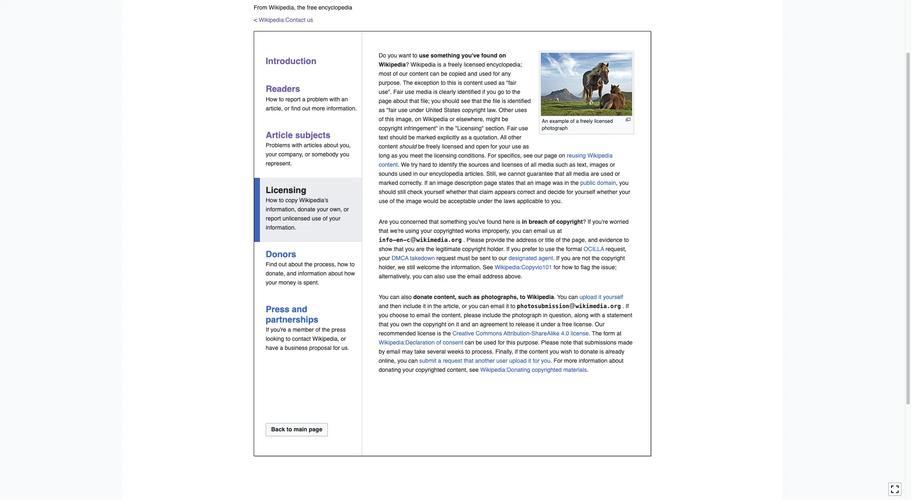 Task type: vqa. For each thing, say whether or not it's contained in the screenshot.
with in the the . If you choose to email the content, please include the photograph in question, along with a statement that you own the copyright on it and an agreement to release it under a free license. Our recommended license is the
yes



Task type: describe. For each thing, give the bounding box(es) containing it.
such inside you can also donate content, such as photographs, to wikipedia . you can upload it yourself and then include it in the article, or you can email it to
[[458, 294, 472, 301]]

that up the elsewhere,
[[472, 98, 482, 104]]

is inside can be used for this purpose. please note that submissions made by email may take several weeks to process. finally, if the content you wish to donate is already online, you can
[[600, 349, 604, 355]]

be down other
[[502, 116, 508, 122]]

0 horizontal spatial fair
[[394, 88, 404, 95]]

that left file;
[[410, 98, 419, 104]]

it up creative
[[456, 321, 459, 328]]

looking
[[266, 336, 284, 343]]

still inside , you should still check yourself whether that claim appears correct and decide for yourself whether your use of the image would be acceptable under the laws applicable to you.
[[398, 189, 406, 195]]

it right then
[[423, 303, 426, 310]]

that right concerned
[[429, 219, 439, 225]]

wikipedia's
[[299, 197, 329, 204]]

it up our
[[599, 294, 602, 301]]

photograph inside 'an example of a freely licensed photograph'
[[542, 125, 568, 131]]

dmca takedown request must be sent to our designated agent
[[392, 255, 553, 262]]

in down try
[[413, 170, 418, 177]]

press and partnerships link
[[266, 305, 319, 325]]

for inside be freely licensed and open for your use as long as you meet the licensing conditions. for specifics, see our page on
[[488, 152, 497, 159]]

copyright up text on the left top of the page
[[379, 125, 402, 132]]

how left 'holder,'
[[345, 270, 355, 277]]

to right weeks
[[466, 349, 470, 355]]

text,
[[577, 161, 588, 168]]

0 vertical spatial wikipedia,
[[269, 4, 296, 11]]

to down holder.
[[492, 255, 497, 262]]

form
[[604, 330, 615, 337]]

for up wikipedia:donating copyrighted materials .
[[533, 358, 540, 364]]

a right have
[[280, 345, 283, 352]]

out inside donors find out about the process, how to donate, and information about how your money is spent.
[[279, 261, 287, 268]]

your inside ? if you're worried that we're using your copyrighted works improperly, you can email us at
[[421, 228, 432, 234]]

a down partnerships
[[288, 327, 291, 334]]

purpose. inside ? wikipedia is a freely licensed encyclopedia; most of our content can be copied and used for any purpose. the exception to this is content used as "fair use". fair use media is clearly identified if you go to the page about that file; you should see that the file is identified as "fair use under united states copyright law. other uses of this image, on wikipedia or elsewhere, might be copyright infringement" in the "licensing" section. fair use text should be marked explicitly as a quotation. all other content
[[379, 79, 401, 86]]

0 vertical spatial free
[[307, 4, 317, 11]]

other
[[508, 134, 522, 141]]

that left another
[[464, 358, 474, 364]]

0 vertical spatial identified
[[458, 88, 481, 95]]

be inside be freely licensed and open for your use as long as you meet the licensing conditions. for specifics, see our page on
[[418, 143, 425, 150]]

show
[[379, 246, 392, 252]]

, you should still check yourself whether that claim appears correct and decide for yourself whether your use of the image would be acceptable under the laws applicable to you.
[[379, 180, 631, 204]]

is left the clearly
[[433, 88, 438, 95]]

1 horizontal spatial identified
[[508, 98, 531, 104]]

wikipedia inside reusing wikipedia content
[[588, 152, 613, 159]]

of right most
[[393, 70, 398, 77]]

as up cannot
[[523, 143, 529, 150]]

"licensing"
[[455, 125, 484, 132]]

wikipedia:copyvio101 link
[[495, 264, 552, 271]]

in right was
[[565, 180, 569, 186]]

content up exception
[[410, 70, 429, 77]]

use up image,
[[398, 107, 408, 113]]

a up our
[[602, 312, 606, 319]]

on inside use something you've found on wikipedia
[[499, 52, 506, 59]]

of right breach
[[550, 219, 555, 225]]

donors link
[[266, 250, 296, 260]]

back
[[271, 426, 285, 433]]

2 whether from the left
[[597, 189, 618, 195]]

prefer
[[522, 246, 537, 252]]

upload it yourself link
[[580, 294, 624, 301]]

an inside . if you choose to email the content, please include the photograph in question, along with a statement that you own the copyright on it and an agreement to release it under a free license. our recommended license is the
[[472, 321, 479, 328]]

is down the copied
[[458, 79, 462, 86]]

wikipedia:declaration
[[379, 339, 435, 346]]

to up attribution- at the right of the page
[[509, 321, 514, 328]]

that inside , you should still check yourself whether that claim appears correct and decide for yourself whether your use of the image would be acceptable under the laws applicable to you.
[[468, 189, 478, 195]]

as down "licensing"
[[461, 134, 467, 141]]

dmca
[[392, 255, 409, 262]]

we inside . if you are not the copyright holder, we still welcome the information. see
[[398, 264, 405, 271]]

uses
[[515, 107, 527, 113]]

and inside you can also donate content, such as photographs, to wikipedia . you can upload it yourself and then include it in the article, or you can email it to
[[379, 303, 389, 310]]

of up text on the left top of the page
[[379, 116, 384, 122]]

member
[[293, 327, 314, 334]]

use inside for how to flag the issue; alternatively, you can also use the email address above.
[[447, 273, 456, 280]]

domain
[[597, 180, 616, 186]]

or inside you can also donate content, such as photographs, to wikipedia . you can upload it yourself and then include it in the article, or you can email it to
[[462, 303, 467, 310]]

that inside can be used for this purpose. please note that submissions made by email may take several weeks to process. finally, if the content you wish to donate is already online, you can
[[574, 339, 583, 346]]

2 horizontal spatial image
[[535, 180, 551, 186]]

0 horizontal spatial yourself
[[424, 189, 445, 195]]

still,
[[487, 170, 498, 177]]

exception
[[415, 79, 439, 86]]

information. inside . if you are not the copyright holder, we still welcome the information. see
[[451, 264, 481, 271]]

to up the "photosubmission"
[[520, 294, 526, 301]]

laws
[[504, 198, 516, 204]]

claim
[[480, 189, 493, 195]]

about inside ? wikipedia is a freely licensed encyclopedia; most of our content can be copied and used for any purpose. the exception to this is content used as "fair use". fair use media is clearly identified if you go to the page about that file; you should see that the file is identified as "fair use under united states copyright law. other uses of this image, on wikipedia or elsewhere, might be copyright infringement" in the "licensing" section. fair use text should be marked explicitly as a quotation. all other content
[[393, 98, 408, 104]]

be left the copied
[[441, 70, 448, 77]]

address inside for how to flag the issue; alternatively, you can also use the email address above.
[[483, 273, 504, 280]]

here
[[503, 219, 515, 225]]

information. inside licensing how to copy wikipedia's information, donate your own, or report unlicensed use of your information.
[[266, 224, 296, 231]]

creative commons attribution-sharealike 4.0 license . the form at wikipedia:declaration of consent
[[379, 330, 622, 346]]

you down c
[[405, 246, 415, 252]]

description
[[455, 180, 483, 186]]

you up wikipedia:donating copyrighted materials .
[[541, 358, 551, 364]]

should right text on the left top of the page
[[390, 134, 407, 141]]

an up correct
[[527, 180, 534, 186]]

want
[[399, 52, 411, 59]]

that down cannot
[[516, 180, 526, 186]]

to down photographs,
[[511, 303, 516, 310]]

licensing
[[266, 185, 306, 195]]

licensed for encyclopedia;
[[464, 61, 485, 68]]

this inside can be used for this purpose. please note that submissions made by email may take several weeks to process. finally, if the content you wish to donate is already online, you can
[[507, 339, 516, 346]]

text
[[379, 134, 388, 141]]

section.
[[486, 125, 506, 132]]

reusing wikipedia content link
[[379, 152, 613, 168]]

the inside you can also donate content, such as photographs, to wikipedia . you can upload it yourself and then include it in the article, or you can email it to
[[434, 303, 442, 310]]

0 horizontal spatial us
[[307, 16, 313, 23]]

of inside ". we try hard to identify the sources and licenses of all media such as text, images or sounds used in our encyclopedia articles. still, we cannot guarantee that all media are used or marked correctly. if an image description page states that an image was in the"
[[524, 161, 529, 168]]

can inside for how to flag the issue; alternatively, you can also use the email address above.
[[424, 273, 433, 280]]

is right here
[[516, 219, 521, 225]]

are
[[379, 219, 388, 225]]

in inside ? wikipedia is a freely licensed encyclopedia; most of our content can be copied and used for any purpose. the exception to this is content used as "fair use". fair use media is clearly identified if you go to the page about that file; you should see that the file is identified as "fair use under united states copyright law. other uses of this image, on wikipedia or elsewhere, might be copyright infringement" in the "licensing" section. fair use text should be marked explicitly as a quotation. all other content
[[440, 125, 444, 132]]

use up other
[[519, 125, 528, 132]]

submit
[[420, 358, 437, 364]]

if inside can be used for this purpose. please note that submissions made by email may take several weeks to process. finally, if the content you wish to donate is already online, you can
[[515, 349, 518, 355]]

also inside you can also donate content, such as photographs, to wikipedia . you can upload it yourself and then include it in the article, or you can email it to
[[401, 294, 412, 301]]

out inside readers how to report a problem with an article, or find out more information.
[[302, 105, 310, 112]]

donors find out about the process, how to donate, and information about how your money is spent.
[[266, 250, 355, 286]]

hard
[[419, 161, 431, 168]]

of inside licensing how to copy wikipedia's information, donate your own, or report unlicensed use of your information.
[[323, 215, 328, 222]]

is inside donors find out about the process, how to donate, and information about how your money is spent.
[[298, 280, 302, 286]]

include inside you can also donate content, such as photographs, to wikipedia . you can upload it yourself and then include it in the article, or you can email it to
[[403, 303, 421, 310]]

can down creative
[[465, 339, 474, 346]]

licensing link
[[266, 185, 306, 195]]

to left "main"
[[287, 426, 292, 433]]

release
[[516, 321, 535, 328]]

to right wish
[[574, 349, 579, 355]]

is right file
[[502, 98, 506, 104]]

our down holder.
[[499, 255, 507, 262]]

or right images
[[610, 161, 615, 168]]

report inside licensing how to copy wikipedia's information, donate your own, or report unlicensed use of your information.
[[266, 215, 281, 222]]

a up the clearly
[[443, 61, 447, 68]]

statement
[[607, 312, 633, 319]]

< wikipedia:contact us
[[254, 16, 313, 23]]

copyright up page,
[[557, 219, 583, 225]]

finally,
[[496, 349, 513, 355]]

photograph inside . if you choose to email the content, please include the photograph in question, along with a statement that you own the copyright on it and an agreement to release it under a free license. our recommended license is the
[[512, 312, 542, 319]]

your inside article subjects problems with articles about you, your company, or somebody you represent.
[[266, 151, 277, 158]]

process.
[[472, 349, 494, 355]]

at inside creative commons attribution-sharealike 4.0 license . the form at wikipedia:declaration of consent
[[617, 330, 622, 337]]

if inside . please provide the address or title of the page, and evidence to show that you are the legitimate copyright holder. if you prefer to use the formal
[[507, 246, 510, 252]]

should up states
[[442, 98, 460, 104]]

your down wikipedia's
[[317, 206, 328, 213]]

correctly.
[[400, 180, 423, 186]]

you left wish
[[550, 349, 559, 355]]

that up was
[[555, 170, 565, 177]]

example
[[550, 118, 569, 124]]

to up the clearly
[[441, 79, 446, 86]]

or inside licensing how to copy wikipedia's information, donate your own, or report unlicensed use of your information.
[[344, 206, 349, 213]]

to up agent
[[539, 246, 544, 252]]

the inside ? wikipedia is a freely licensed encyclopedia; most of our content can be copied and used for any purpose. the exception to this is content used as "fair use". fair use media is clearly identified if you go to the page about that file; you should see that the file is identified as "fair use under united states copyright law. other uses of this image, on wikipedia or elsewhere, might be copyright infringement" in the "licensing" section. fair use text should be marked explicitly as a quotation. all other content
[[403, 79, 413, 86]]

donate,
[[266, 270, 285, 277]]

images
[[590, 161, 609, 168]]

if inside . if you are not the copyright holder, we still welcome the information. see
[[557, 255, 560, 262]]

states
[[444, 107, 461, 113]]

flag
[[581, 264, 590, 271]]

0 vertical spatial encyclopedia
[[319, 4, 352, 11]]

own
[[401, 321, 412, 328]]

should up meet at left
[[400, 143, 417, 150]]

used inside can be used for this purpose. please note that submissions made by email may take several weeks to process. finally, if the content you wish to donate is already online, you can
[[484, 339, 497, 346]]

. inside . if you are not the copyright holder, we still welcome the information. see
[[553, 255, 555, 262]]

upload inside you can also donate content, such as photographs, to wikipedia . you can upload it yourself and then include it in the article, or you can email it to
[[580, 294, 597, 301]]

to right the want
[[413, 52, 418, 59]]

address inside . please provide the address or title of the page, and evidence to show that you are the legitimate copyright holder. if you prefer to use the formal
[[516, 237, 537, 243]]

wikipedia up exception
[[411, 61, 436, 68]]

. for more information about donating your copyrighted content, see
[[379, 358, 624, 373]]

0 horizontal spatial this
[[385, 116, 394, 122]]

used left 'any'
[[479, 70, 492, 77]]

1 you from the left
[[379, 294, 389, 301]]

2 horizontal spatial media
[[574, 170, 589, 177]]

our inside ? wikipedia is a freely licensed encyclopedia; most of our content can be copied and used for any purpose. the exception to this is content used as "fair use". fair use media is clearly identified if you go to the page about that file; you should see that the file is identified as "fair use under united states copyright law. other uses of this image, on wikipedia or elsewhere, might be copyright infringement" in the "licensing" section. fair use text should be marked explicitly as a quotation. all other content
[[400, 70, 408, 77]]

marked inside ". we try hard to identify the sources and licenses of all media such as text, images or sounds used in our encyclopedia articles. still, we cannot guarantee that all media are used or marked correctly. if an image description page states that an image was in the"
[[379, 180, 398, 186]]

can down may
[[409, 358, 418, 364]]

of inside creative commons attribution-sharealike 4.0 license . the form at wikipedia:declaration of consent
[[437, 339, 441, 346]]

be down infringement" at the left
[[409, 134, 415, 141]]

a down several
[[438, 358, 441, 364]]

to right go
[[506, 88, 511, 95]]

licensing how to copy wikipedia's information, donate your own, or report unlicensed use of your information.
[[266, 185, 349, 231]]

email inside . if you choose to email the content, please include the photograph in question, along with a statement that you own the copyright on it and an agreement to release it under a free license. our recommended license is the
[[417, 312, 430, 319]]

public domain
[[581, 180, 616, 186]]

or inside readers how to report a problem with an article, or find out more information.
[[285, 105, 290, 112]]

we
[[401, 161, 410, 168]]

it up wikipedia:donating copyrighted materials link
[[528, 358, 531, 364]]

law.
[[487, 107, 497, 113]]

licensing
[[434, 152, 457, 159]]

to up the request,
[[624, 237, 629, 243]]

as up go
[[499, 79, 505, 86]]

page right "main"
[[309, 426, 322, 433]]

. down submissions
[[587, 367, 589, 373]]

to inside press and partnerships if you're a member of the press looking to contact wikipedia, or have a business proposal for us.
[[286, 336, 291, 343]]

licensed inside be freely licensed and open for your use as long as you meet the licensing conditions. for specifics, see our page on
[[442, 143, 463, 150]]

for how to flag the issue; alternatively, you can also use the email address above.
[[379, 264, 617, 280]]

copyright up the elsewhere,
[[462, 107, 486, 113]]

1 vertical spatial you've
[[469, 219, 485, 225]]

elsewhere,
[[457, 116, 485, 122]]

holder.
[[488, 246, 505, 252]]

public
[[581, 180, 596, 186]]

a down question,
[[557, 321, 561, 328]]

issue;
[[602, 264, 617, 271]]

takedown
[[410, 255, 435, 262]]

@ image for photosubmission
[[570, 304, 576, 310]]

use inside use something you've found on wikipedia
[[419, 52, 429, 59]]

you've inside use something you've found on wikipedia
[[462, 52, 480, 59]]

page inside ? wikipedia is a freely licensed encyclopedia; most of our content can be copied and used for any purpose. the exception to this is content used as "fair use". fair use media is clearly identified if you go to the page about that file; you should see that the file is identified as "fair use under united states copyright law. other uses of this image, on wikipedia or elsewhere, might be copyright infringement" in the "licensing" section. fair use text should be marked explicitly as a quotation. all other content
[[379, 98, 392, 104]]

wikipedia:donating copyrighted materials .
[[480, 367, 589, 373]]

an up the would
[[429, 180, 436, 186]]

of inside . please provide the address or title of the page, and evidence to show that you are the legitimate copyright holder. if you prefer to use the formal
[[556, 237, 561, 243]]

you up we're
[[390, 219, 399, 225]]

to inside licensing how to copy wikipedia's information, donate your own, or report unlicensed use of your information.
[[279, 197, 284, 204]]

for inside be freely licensed and open for your use as long as you meet the licensing conditions. for specifics, see our page on
[[491, 143, 498, 150]]

as down use".
[[379, 107, 385, 113]]

represent.
[[266, 160, 292, 167]]

or inside . please provide the address or title of the page, and evidence to show that you are the legitimate copyright holder. if you prefer to use the formal
[[539, 237, 544, 243]]

content down the copied
[[464, 79, 483, 86]]

we're
[[390, 228, 404, 234]]

or inside press and partnerships if you're a member of the press looking to contact wikipedia, or have a business proposal for us.
[[341, 336, 346, 343]]

1 vertical spatial fair
[[507, 125, 517, 132]]

weeks
[[448, 349, 464, 355]]

or up ,
[[615, 170, 620, 177]]

you up united
[[431, 98, 441, 104]]

0 vertical spatial this
[[447, 79, 456, 86]]

process,
[[314, 261, 336, 268]]

cannot
[[508, 170, 526, 177]]

you up recommended
[[390, 321, 400, 328]]

to inside donors find out about the process, how to donate, and information about how your money is spent.
[[350, 261, 355, 268]]

quotation.
[[474, 134, 499, 141]]

guarantee
[[527, 170, 553, 177]]

can up the along
[[569, 294, 578, 301]]

readers link
[[266, 84, 300, 94]]

us.
[[342, 345, 349, 352]]

. inside . for more information about donating your copyrighted content, see
[[551, 358, 552, 364]]

you left choose on the bottom of the page
[[379, 312, 388, 319]]

the inside creative commons attribution-sharealike 4.0 license . the form at wikipedia:declaration of consent
[[592, 330, 602, 337]]

donating
[[379, 367, 401, 373]]

the inside press and partnerships if you're a member of the press looking to contact wikipedia, or have a business proposal for us.
[[322, 327, 330, 334]]

with inside readers how to report a problem with an article, or find out more information.
[[330, 96, 340, 103]]

0 vertical spatial "fair
[[506, 79, 517, 86]]

ocilla
[[584, 246, 604, 252]]

to inside , you should still check yourself whether that claim appears correct and decide for yourself whether your use of the image would be acceptable under the laws applicable to you.
[[545, 198, 550, 204]]

as right 'long'
[[391, 152, 398, 159]]

can inside ? wikipedia is a freely licensed encyclopedia; most of our content can be copied and used for any purpose. the exception to this is content used as "fair use". fair use media is clearly identified if you go to the page about that file; you should see that the file is identified as "fair use under united states copyright law. other uses of this image, on wikipedia or elsewhere, might be copyright infringement" in the "licensing" section. fair use text should be marked explicitly as a quotation. all other content
[[430, 70, 440, 77]]

content up 'long'
[[379, 143, 398, 150]]

you down may
[[398, 358, 407, 364]]

can up then
[[390, 294, 400, 301]]

then
[[390, 303, 401, 310]]

how for readers
[[266, 96, 277, 103]]

1 vertical spatial something
[[440, 219, 467, 225]]

photosubmission
[[517, 303, 570, 310]]

1 horizontal spatial yourself
[[575, 189, 595, 195]]

us inside ? if you're worried that we're using your copyrighted works improperly, you can email us at
[[549, 228, 556, 234]]

. if you are not the copyright holder, we still welcome the information. see
[[379, 255, 625, 271]]

our
[[595, 321, 605, 328]]

you inside be freely licensed and open for your use as long as you meet the licensing conditions. for specifics, see our page on
[[399, 152, 409, 159]]

can up 'please'
[[480, 303, 489, 310]]

about down donors link
[[288, 261, 303, 268]]

wikipedia:declaration of consent link
[[379, 339, 463, 346]]

that inside ? if you're worried that we're using your copyrighted works improperly, you can email us at
[[379, 228, 389, 234]]

appears
[[495, 189, 516, 195]]

used down we
[[399, 170, 412, 177]]

,
[[616, 180, 618, 186]]

worried
[[610, 219, 629, 225]]

1 horizontal spatial image
[[437, 180, 453, 186]]

the inside be freely licensed and open for your use as long as you meet the licensing conditions. for specifics, see our page on
[[425, 152, 433, 159]]

copyrighted down wish
[[532, 367, 562, 373]]

content, inside . if you choose to email the content, please include the photograph in question, along with a statement that you own the copyright on it and an agreement to release it under a free license. our recommended license is the
[[442, 312, 462, 319]]

used up file
[[485, 79, 497, 86]]

wikipedia:copyvio101
[[495, 264, 552, 271]]

used up domain
[[601, 170, 614, 177]]

and inside ? wikipedia is a freely licensed encyclopedia; most of our content can be copied and used for any purpose. the exception to this is content used as "fair use". fair use media is clearly identified if you go to the page about that file; you should see that the file is identified as "fair use under united states copyright law. other uses of this image, on wikipedia or elsewhere, might be copyright infringement" in the "licensing" section. fair use text should be marked explicitly as a quotation. all other content
[[468, 70, 478, 77]]

formal
[[566, 246, 582, 252]]

for inside for how to flag the issue; alternatively, you can also use the email address above.
[[554, 264, 561, 271]]

request for takedown
[[437, 255, 456, 262]]

another
[[475, 358, 495, 364]]

1 horizontal spatial media
[[538, 161, 554, 168]]

@ image for info-en-c
[[410, 237, 417, 244]]

acceptable
[[448, 198, 476, 204]]

are inside ". we try hard to identify the sources and licenses of all media such as text, images or sounds used in our encyclopedia articles. still, we cannot guarantee that all media are used or marked correctly. if an image description page states that an image was in the"
[[591, 170, 599, 177]]

wikipedia down united
[[423, 116, 448, 122]]

request, your
[[379, 246, 627, 262]]

our inside ". we try hard to identify the sources and licenses of all media such as text, images or sounds used in our encyclopedia articles. still, we cannot guarantee that all media are used or marked correctly. if an image description page states that an image was in the"
[[420, 170, 428, 177]]

copy
[[286, 197, 298, 204]]



Task type: locate. For each thing, give the bounding box(es) containing it.
0 horizontal spatial you
[[379, 294, 389, 301]]

may
[[402, 349, 413, 355]]

for inside ? wikipedia is a freely licensed encyclopedia; most of our content can be copied and used for any purpose. the exception to this is content used as "fair use". fair use media is clearly identified if you go to the page about that file; you should see that the file is identified as "fair use under united states copyright law. other uses of this image, on wikipedia or elsewhere, might be copyright infringement" in the "licensing" section. fair use text should be marked explicitly as a quotation. all other content
[[493, 70, 500, 77]]

be right the would
[[440, 198, 447, 204]]

1 horizontal spatial the
[[592, 330, 602, 337]]

should down sounds
[[379, 189, 396, 195]]

you're inside ? if you're worried that we're using your copyrighted works improperly, you can email us at
[[593, 219, 608, 225]]

proposal
[[309, 345, 332, 352]]

might
[[486, 116, 500, 122]]

with inside article subjects problems with articles about you, your company, or somebody you represent.
[[292, 142, 302, 149]]

use inside be freely licensed and open for your use as long as you meet the licensing conditions. for specifics, see our page on
[[512, 143, 521, 150]]

purpose.
[[379, 79, 401, 86], [517, 339, 540, 346]]

"fair down 'any'
[[506, 79, 517, 86]]

can
[[430, 70, 440, 77], [523, 228, 532, 234], [424, 273, 433, 280], [390, 294, 400, 301], [569, 294, 578, 301], [480, 303, 489, 310], [465, 339, 474, 346], [409, 358, 418, 364]]

conditions.
[[459, 152, 486, 159]]

for
[[493, 70, 500, 77], [491, 143, 498, 150], [567, 189, 574, 195], [554, 264, 561, 271], [498, 339, 505, 346], [333, 345, 340, 352], [533, 358, 540, 364]]

use down wikipedia's
[[312, 215, 321, 222]]

choose
[[390, 312, 409, 319]]

you can also donate content, such as photographs, to wikipedia . you can upload it yourself and then include it in the article, or you can email it to
[[379, 294, 624, 310]]

problems
[[266, 142, 290, 149]]

united
[[426, 107, 443, 113]]

that up dmca
[[394, 246, 404, 252]]

with
[[330, 96, 340, 103], [292, 142, 302, 149], [590, 312, 601, 319]]

fair
[[394, 88, 404, 95], [507, 125, 517, 132]]

0 horizontal spatial still
[[398, 189, 406, 195]]

0 horizontal spatial also
[[401, 294, 412, 301]]

found up encyclopedia;
[[481, 52, 498, 59]]

address down the see
[[483, 273, 504, 280]]

information. down problem
[[327, 105, 357, 112]]

your inside request, your
[[379, 255, 390, 262]]

0 horizontal spatial the
[[403, 79, 413, 86]]

more inside readers how to report a problem with an article, or find out more information.
[[312, 105, 325, 112]]

. please provide the address or title of the page, and evidence to show that you are the legitimate copyright holder. if you prefer to use the formal
[[379, 237, 629, 252]]

. inside . please provide the address or title of the page, and evidence to show that you are the legitimate copyright holder. if you prefer to use the formal
[[464, 237, 465, 243]]

identified up 'uses'
[[508, 98, 531, 104]]

0 vertical spatial for
[[488, 152, 497, 159]]

0 vertical spatial are
[[591, 170, 599, 177]]

0 vertical spatial all
[[531, 161, 537, 168]]

to up own
[[410, 312, 415, 319]]

your down donate,
[[266, 280, 277, 286]]

1 vertical spatial all
[[566, 170, 572, 177]]

content inside reusing wikipedia content
[[379, 161, 398, 168]]

report
[[286, 96, 301, 103], [266, 215, 281, 222]]

it down photographs,
[[506, 303, 509, 310]]

2 horizontal spatial with
[[590, 312, 601, 319]]

your right using
[[421, 228, 432, 234]]

1 horizontal spatial more
[[564, 358, 577, 364]]

1 vertical spatial information.
[[266, 224, 296, 231]]

0 vertical spatial marked
[[417, 134, 436, 141]]

are you concerned that something you've found here is in breach of copyright
[[379, 219, 583, 225]]

0 horizontal spatial information.
[[266, 224, 296, 231]]

under up sharealike
[[541, 321, 556, 328]]

1 vertical spatial donate
[[414, 294, 433, 301]]

0 horizontal spatial ?
[[406, 61, 409, 68]]

the inside can be used for this purpose. please note that submissions made by email may take several weeks to process. finally, if the content you wish to donate is already online, you can
[[520, 349, 528, 355]]

1 vertical spatial if
[[515, 349, 518, 355]]

1 horizontal spatial at
[[617, 330, 622, 337]]

1 vertical spatial request
[[443, 358, 462, 364]]

0 horizontal spatial @ image
[[410, 237, 417, 244]]

can be used for this purpose. please note that submissions made by email may take several weeks to process. finally, if the content you wish to donate is already online, you can
[[379, 339, 633, 364]]

of right example
[[571, 118, 575, 124]]

wikipedia, inside press and partnerships if you're a member of the press looking to contact wikipedia, or have a business proposal for us.
[[313, 336, 339, 343]]

wikimedia.org for photosubmission
[[576, 303, 621, 310]]

1 horizontal spatial information
[[579, 358, 608, 364]]

or inside article subjects problems with articles about you, your company, or somebody you represent.
[[305, 151, 310, 158]]

recommended
[[379, 330, 416, 337]]

media inside ? wikipedia is a freely licensed encyclopedia; most of our content can be copied and used for any purpose. the exception to this is content used as "fair use". fair use media is clearly identified if you go to the page about that file; you should see that the file is identified as "fair use under united states copyright law. other uses of this image, on wikipedia or elsewhere, might be copyright infringement" in the "licensing" section. fair use text should be marked explicitly as a quotation. all other content
[[416, 88, 432, 95]]

2 vertical spatial donate
[[581, 349, 598, 355]]

email inside you can also donate content, such as photographs, to wikipedia . you can upload it yourself and then include it in the article, or you can email it to
[[491, 303, 505, 310]]

and up the "still,"
[[491, 161, 500, 168]]

how inside licensing how to copy wikipedia's information, donate your own, or report unlicensed use of your information.
[[266, 197, 277, 204]]

and inside . if you choose to email the content, please include the photograph in question, along with a statement that you own the copyright on it and an agreement to release it under a free license. our recommended license is the
[[461, 321, 470, 328]]

articles
[[304, 142, 322, 149]]

photographs,
[[481, 294, 519, 301]]

0 vertical spatial fair
[[394, 88, 404, 95]]

how inside readers how to report a problem with an article, or find out more information.
[[266, 96, 277, 103]]

our down hard
[[420, 170, 428, 177]]

1 horizontal spatial we
[[499, 170, 507, 177]]

. inside you can also donate content, such as photographs, to wikipedia . you can upload it yourself and then include it in the article, or you can email it to
[[554, 294, 556, 301]]

0 vertical spatial licensed
[[464, 61, 485, 68]]

0 horizontal spatial image
[[406, 198, 422, 204]]

1 horizontal spatial purpose.
[[517, 339, 540, 346]]

1 vertical spatial with
[[292, 142, 302, 149]]

this up the clearly
[[447, 79, 456, 86]]

0 vertical spatial content,
[[434, 294, 457, 301]]

1 vertical spatial found
[[487, 219, 502, 225]]

1 horizontal spatial article,
[[443, 303, 460, 310]]

still down correctly.
[[398, 189, 406, 195]]

please inside can be used for this purpose. please note that submissions made by email may take several weeks to process. finally, if the content you wish to donate is already online, you can
[[541, 339, 559, 346]]

1 vertical spatial include
[[483, 312, 501, 319]]

sources
[[469, 161, 489, 168]]

your inside . for more information about donating your copyrighted content, see
[[403, 367, 414, 373]]

you inside for how to flag the issue; alternatively, you can also use the email address above.
[[413, 273, 422, 280]]

you up designated
[[511, 246, 521, 252]]

1 horizontal spatial such
[[556, 161, 568, 168]]

? for wikipedia
[[406, 61, 409, 68]]

in
[[440, 125, 444, 132], [413, 170, 418, 177], [565, 180, 569, 186], [522, 219, 527, 225], [428, 303, 432, 310], [543, 312, 548, 319]]

0 vertical spatial you've
[[462, 52, 480, 59]]

1 vertical spatial us
[[549, 228, 556, 234]]

how right process, on the bottom left of the page
[[338, 261, 348, 268]]

free up wikipedia:contact us link
[[307, 4, 317, 11]]

0 horizontal spatial please
[[467, 237, 484, 243]]

about down process, on the bottom left of the page
[[328, 270, 343, 277]]

information inside . for more information about donating your copyrighted content, see
[[579, 358, 608, 364]]

0 vertical spatial something
[[431, 52, 460, 59]]

you down you,
[[340, 151, 350, 158]]

0 horizontal spatial donate
[[298, 206, 315, 213]]

license.
[[574, 321, 594, 328]]

media
[[416, 88, 432, 95], [538, 161, 554, 168], [574, 170, 589, 177]]

materials
[[564, 367, 587, 373]]

2 vertical spatial freely
[[426, 143, 440, 150]]

with up our
[[590, 312, 601, 319]]

1 horizontal spatial include
[[483, 312, 501, 319]]

0 horizontal spatial purpose.
[[379, 79, 401, 86]]

encyclopedia
[[319, 4, 352, 11], [430, 170, 463, 177]]

the down our
[[592, 330, 602, 337]]

online,
[[379, 358, 396, 364]]

how for licensing
[[266, 197, 277, 204]]

under inside , you should still check yourself whether that claim appears correct and decide for yourself whether your use of the image would be acceptable under the laws applicable to you.
[[478, 198, 493, 204]]

marked down infringement" at the left
[[417, 134, 436, 141]]

all up guarantee
[[531, 161, 537, 168]]

page down the "still,"
[[484, 180, 497, 186]]

1 how from the top
[[266, 96, 277, 103]]

a left problem
[[302, 96, 306, 103]]

. inside ". we try hard to identify the sources and licenses of all media such as text, images or sounds used in our encyclopedia articles. still, we cannot guarantee that all media are used or marked correctly. if an image description page states that an image was in the"
[[398, 161, 400, 168]]

donate inside you can also donate content, such as photographs, to wikipedia . you can upload it yourself and then include it in the article, or you can email it to
[[414, 294, 433, 301]]

how
[[338, 261, 348, 268], [562, 264, 573, 271], [345, 270, 355, 277]]

such inside ". we try hard to identify the sources and licenses of all media such as text, images or sounds used in our encyclopedia articles. still, we cannot guarantee that all media are used or marked correctly. if an image description page states that an image was in the"
[[556, 161, 568, 168]]

0 vertical spatial the
[[403, 79, 413, 86]]

a right example
[[576, 118, 579, 124]]

using
[[405, 228, 419, 234]]

include
[[403, 303, 421, 310], [483, 312, 501, 319]]

0 horizontal spatial you're
[[271, 327, 286, 334]]

1 vertical spatial this
[[385, 116, 394, 122]]

use down title
[[546, 246, 555, 252]]

license inside . if you choose to email the content, please include the photograph in question, along with a statement that you own the copyright on it and an agreement to release it under a free license. our recommended license is the
[[418, 330, 436, 337]]

use right use".
[[405, 88, 414, 95]]

copyright up wikipedia:declaration of consent link
[[423, 321, 447, 328]]

2 license from the left
[[571, 330, 589, 337]]

and
[[468, 70, 478, 77], [465, 143, 475, 150], [491, 161, 500, 168], [537, 189, 546, 195], [588, 237, 598, 243], [287, 270, 296, 277], [379, 303, 389, 310], [292, 305, 307, 315], [461, 321, 470, 328]]

0 vertical spatial still
[[398, 189, 406, 195]]

should
[[442, 98, 460, 104], [390, 134, 407, 141], [400, 143, 417, 150], [379, 189, 396, 195]]

found inside use something you've found on wikipedia
[[481, 52, 498, 59]]

try
[[411, 161, 418, 168]]

identify
[[439, 161, 457, 168]]

a inside 'an example of a freely licensed photograph'
[[576, 118, 579, 124]]

as inside you can also donate content, such as photographs, to wikipedia . you can upload it yourself and then include it in the article, or you can email it to
[[473, 294, 480, 301]]

of inside 'an example of a freely licensed photograph'
[[571, 118, 575, 124]]

if up statement
[[626, 303, 629, 310]]

wikimedia.org for info-en-c
[[417, 237, 462, 243]]

take
[[415, 349, 426, 355]]

you down welcome
[[413, 273, 422, 280]]

yourself up statement
[[603, 294, 624, 301]]

content, down welcome
[[434, 294, 457, 301]]

article subjects link
[[266, 130, 331, 140]]

do you want to
[[379, 52, 419, 59]]

with down article subjects link
[[292, 142, 302, 149]]

you right do
[[388, 52, 397, 59]]

you down alternatively,
[[379, 294, 389, 301]]

sent
[[480, 255, 491, 262]]

you're inside press and partnerships if you're a member of the press looking to contact wikipedia, or have a business proposal for us.
[[271, 327, 286, 334]]

1 horizontal spatial please
[[541, 339, 559, 346]]

and up partnerships
[[292, 305, 307, 315]]

is up exception
[[438, 61, 442, 68]]

under inside . if you choose to email the content, please include the photograph in question, along with a statement that you own the copyright on it and an agreement to release it under a free license. our recommended license is the
[[541, 321, 556, 328]]

1 vertical spatial we
[[398, 264, 405, 271]]

meet
[[410, 152, 423, 159]]

email
[[534, 228, 548, 234], [467, 273, 481, 280], [491, 303, 505, 310], [417, 312, 430, 319], [387, 349, 401, 355]]

. we try hard to identify the sources and licenses of all media such as text, images or sounds used in our encyclopedia articles. still, we cannot guarantee that all media are used or marked correctly. if an image description page states that an image was in the
[[379, 161, 620, 186]]

your down own,
[[329, 215, 341, 222]]

2 horizontal spatial are
[[591, 170, 599, 177]]

back to main page link
[[266, 423, 328, 437]]

to inside readers how to report a problem with an article, or find out more information.
[[279, 96, 284, 103]]

0 horizontal spatial "fair
[[387, 107, 397, 113]]

1 horizontal spatial "fair
[[506, 79, 517, 86]]

copied
[[449, 70, 466, 77]]

your down all
[[499, 143, 510, 150]]

0 vertical spatial address
[[516, 237, 537, 243]]

it up sharealike
[[537, 321, 539, 328]]

email inside for how to flag the issue; alternatively, you can also use the email address above.
[[467, 273, 481, 280]]

article, up creative
[[443, 303, 460, 310]]

2 vertical spatial with
[[590, 312, 601, 319]]

licensed inside 'an example of a freely licensed photograph'
[[594, 118, 613, 124]]

in left breach
[[522, 219, 527, 225]]

copyrighted up legitimate
[[434, 228, 464, 234]]

free
[[307, 4, 317, 11], [562, 321, 572, 328]]

something
[[431, 52, 460, 59], [440, 219, 467, 225]]

is up several
[[437, 330, 441, 337]]

our up guarantee
[[535, 152, 543, 159]]

freely for is
[[448, 61, 462, 68]]

of down sounds
[[390, 198, 395, 204]]

2 how from the top
[[266, 197, 277, 204]]

use".
[[379, 88, 392, 95]]

if inside ? wikipedia is a freely licensed encyclopedia; most of our content can be copied and used for any purpose. the exception to this is content used as "fair use". fair use media is clearly identified if you go to the page about that file; you should see that the file is identified as "fair use under united states copyright law. other uses of this image, on wikipedia or elsewhere, might be copyright infringement" in the "licensing" section. fair use text should be marked explicitly as a quotation. all other content
[[482, 88, 485, 95]]

your up worried
[[619, 189, 631, 195]]

licenses
[[502, 161, 523, 168]]

2 vertical spatial content,
[[447, 367, 468, 373]]

1 vertical spatial media
[[538, 161, 554, 168]]

licensed inside ? wikipedia is a freely licensed encyclopedia; most of our content can be copied and used for any purpose. the exception to this is content used as "fair use". fair use media is clearly identified if you go to the page about that file; you should see that the file is identified as "fair use under united states copyright law. other uses of this image, on wikipedia or elsewhere, might be copyright infringement" in the "licensing" section. fair use text should be marked explicitly as a quotation. all other content
[[464, 61, 485, 68]]

0 horizontal spatial whether
[[446, 189, 467, 195]]

1 horizontal spatial donate
[[414, 294, 433, 301]]

you're up looking
[[271, 327, 286, 334]]

if
[[482, 88, 485, 95], [515, 349, 518, 355]]

wikimedia.org down upload it yourself link
[[576, 303, 621, 310]]

. if you choose to email the content, please include the photograph in question, along with a statement that you own the copyright on it and an agreement to release it under a free license. our recommended license is the
[[379, 303, 633, 337]]

explicitly
[[438, 134, 459, 141]]

about inside article subjects problems with articles about you, your company, or somebody you represent.
[[324, 142, 338, 149]]

this
[[447, 79, 456, 86], [385, 116, 394, 122], [507, 339, 516, 346]]

freely inside be freely licensed and open for your use as long as you meet the licensing conditions. for specifics, see our page on
[[426, 143, 440, 150]]

reusing wikipedia content
[[379, 152, 613, 168]]

page inside ". we try hard to identify the sources and licenses of all media such as text, images or sounds used in our encyclopedia articles. still, we cannot guarantee that all media are used or marked correctly. if an image description page states that an image was in the"
[[484, 180, 497, 186]]

be
[[441, 70, 448, 77], [502, 116, 508, 122], [409, 134, 415, 141], [418, 143, 425, 150], [440, 198, 447, 204], [472, 255, 478, 262], [476, 339, 482, 346]]

your inside , you should still check yourself whether that claim appears correct and decide for yourself whether your use of the image would be acceptable under the laws applicable to you.
[[619, 189, 631, 195]]

with inside . if you choose to email the content, please include the photograph in question, along with a statement that you own the copyright on it and an agreement to release it under a free license. our recommended license is the
[[590, 312, 601, 319]]

1 horizontal spatial you
[[557, 294, 567, 301]]

it
[[599, 294, 602, 301], [423, 303, 426, 310], [506, 303, 509, 310], [456, 321, 459, 328], [537, 321, 539, 328], [528, 358, 531, 364]]

can inside ? if you're worried that we're using your copyrighted works improperly, you can email us at
[[523, 228, 532, 234]]

? inside ? wikipedia is a freely licensed encyclopedia; most of our content can be copied and used for any purpose. the exception to this is content used as "fair use". fair use media is clearly identified if you go to the page about that file; you should see that the file is identified as "fair use under united states copyright law. other uses of this image, on wikipedia or elsewhere, might be copyright infringement" in the "licensing" section. fair use text should be marked explicitly as a quotation. all other content
[[406, 61, 409, 68]]

on up creative
[[448, 321, 455, 328]]

report inside readers how to report a problem with an article, or find out more information.
[[286, 96, 301, 103]]

still inside . if you are not the copyright holder, we still welcome the information. see
[[407, 264, 415, 271]]

and inside , you should still check yourself whether that claim appears correct and decide for yourself whether your use of the image would be acceptable under the laws applicable to you.
[[537, 189, 546, 195]]

0 vertical spatial if
[[482, 88, 485, 95]]

email inside ? if you're worried that we're using your copyrighted works improperly, you can email us at
[[534, 228, 548, 234]]

1 vertical spatial licensed
[[594, 118, 613, 124]]

or up 'please'
[[462, 303, 467, 310]]

include inside . if you choose to email the content, please include the photograph in question, along with a statement that you own the copyright on it and an agreement to release it under a free license. our recommended license is the
[[483, 312, 501, 319]]

use inside , you should still check yourself whether that claim appears correct and decide for yourself whether your use of the image would be acceptable under the laws applicable to you.
[[379, 198, 388, 204]]

do
[[379, 52, 386, 59]]

be freely licensed and open for your use as long as you meet the licensing conditions. for specifics, see our page on
[[379, 143, 567, 159]]

submit a request that another user upload it for you link
[[420, 358, 551, 364]]

breach
[[529, 219, 548, 225]]

for inside , you should still check yourself whether that claim appears correct and decide for yourself whether your use of the image would be acceptable under the laws applicable to you.
[[567, 189, 574, 195]]

1 license from the left
[[418, 330, 436, 337]]

0 horizontal spatial include
[[403, 303, 421, 310]]

are inside . please provide the address or title of the page, and evidence to show that you are the legitimate copyright holder. if you prefer to use the formal
[[416, 246, 425, 252]]

an right problem
[[342, 96, 348, 103]]

0 horizontal spatial are
[[416, 246, 425, 252]]

business
[[285, 345, 308, 352]]

2 vertical spatial see
[[469, 367, 479, 373]]

purpose. down creative commons attribution-sharealike 4.0 license link in the bottom of the page
[[517, 339, 540, 346]]

if inside ? if you're worried that we're using your copyrighted works improperly, you can email us at
[[588, 219, 591, 225]]

to inside ". we try hard to identify the sources and licenses of all media such as text, images or sounds used in our encyclopedia articles. still, we cannot guarantee that all media are used or marked correctly. if an image description page states that an image was in the"
[[433, 161, 437, 168]]

0 vertical spatial request
[[437, 255, 456, 262]]

you
[[379, 294, 389, 301], [557, 294, 567, 301]]

that down are
[[379, 228, 389, 234]]

other
[[499, 107, 513, 113]]

be inside , you should still check yourself whether that claim appears correct and decide for yourself whether your use of the image would be acceptable under the laws applicable to you.
[[440, 198, 447, 204]]

1 horizontal spatial fair
[[507, 125, 517, 132]]

license down license.
[[571, 330, 589, 337]]

address up prefer
[[516, 237, 537, 243]]

0 vertical spatial found
[[481, 52, 498, 59]]

licensed for photograph
[[594, 118, 613, 124]]

whether
[[446, 189, 467, 195], [597, 189, 618, 195]]

we up states
[[499, 170, 507, 177]]

2 you from the left
[[557, 294, 567, 301]]

out
[[302, 105, 310, 112], [279, 261, 287, 268]]

article, inside you can also donate content, such as photographs, to wikipedia . you can upload it yourself and then include it in the article, or you can email it to
[[443, 303, 460, 310]]

0 horizontal spatial for
[[488, 152, 497, 159]]

if inside . if you choose to email the content, please include the photograph in question, along with a statement that you own the copyright on it and an agreement to release it under a free license. our recommended license is the
[[626, 303, 629, 310]]

? down the want
[[406, 61, 409, 68]]

@ image
[[410, 237, 417, 244], [570, 304, 576, 310]]

alternatively,
[[379, 273, 411, 280]]

0 vertical spatial with
[[330, 96, 340, 103]]

a down "licensing"
[[469, 134, 472, 141]]

0 horizontal spatial we
[[398, 264, 405, 271]]

? if you're worried that we're using your copyrighted works improperly, you can email us at
[[379, 219, 629, 234]]

0 horizontal spatial encyclopedia
[[319, 4, 352, 11]]

use inside licensing how to copy wikipedia's information, donate your own, or report unlicensed use of your information.
[[312, 215, 321, 222]]

you left go
[[487, 88, 496, 95]]

of inside press and partnerships if you're a member of the press looking to contact wikipedia, or have a business proposal for us.
[[316, 327, 320, 334]]

something up works
[[440, 219, 467, 225]]

1 horizontal spatial address
[[516, 237, 537, 243]]

1 horizontal spatial wikimedia.org
[[576, 303, 621, 310]]

about inside . for more information about donating your copyrighted content, see
[[609, 358, 624, 364]]

creative
[[453, 330, 474, 337]]

1 vertical spatial the
[[592, 330, 602, 337]]

. down license.
[[589, 330, 591, 337]]

request,
[[606, 246, 627, 252]]

1 horizontal spatial free
[[562, 321, 572, 328]]

info-en-c
[[379, 237, 410, 243]]

and inside . please provide the address or title of the page, and evidence to show that you are the legitimate copyright holder. if you prefer to use the formal
[[588, 237, 598, 243]]

your down the problems
[[266, 151, 277, 158]]

more inside . for more information about donating your copyrighted content, see
[[564, 358, 577, 364]]

the
[[297, 4, 305, 11], [512, 88, 521, 95], [483, 98, 491, 104], [446, 125, 454, 132], [425, 152, 433, 159], [459, 161, 467, 168], [571, 180, 579, 186], [396, 198, 404, 204], [494, 198, 502, 204], [507, 237, 515, 243], [562, 237, 571, 243], [426, 246, 434, 252], [556, 246, 565, 252], [592, 255, 600, 262], [305, 261, 313, 268], [441, 264, 449, 271], [592, 264, 600, 271], [458, 273, 466, 280], [434, 303, 442, 310], [432, 312, 440, 319], [503, 312, 511, 319], [413, 321, 421, 328], [322, 327, 330, 334], [443, 330, 451, 337], [520, 349, 528, 355]]

0 vertical spatial information
[[298, 270, 327, 277]]

with right problem
[[330, 96, 340, 103]]

content, inside you can also donate content, such as photographs, to wikipedia . you can upload it yourself and then include it in the article, or you can email it to
[[434, 294, 457, 301]]

you right ,
[[620, 180, 629, 186]]

2 horizontal spatial information.
[[451, 264, 481, 271]]

request for a
[[443, 358, 462, 364]]

wikipedia:contact us link
[[259, 16, 313, 23]]

see inside ? wikipedia is a freely licensed encyclopedia; most of our content can be copied and used for any purpose. the exception to this is content used as "fair use". fair use media is clearly identified if you go to the page about that file; you should see that the file is identified as "fair use under united states copyright law. other uses of this image, on wikipedia or elsewhere, might be copyright infringement" in the "licensing" section. fair use text should be marked explicitly as a quotation. all other content
[[461, 98, 470, 104]]

an example of a freely licensed photograph
[[542, 118, 613, 131]]

1 horizontal spatial under
[[478, 198, 493, 204]]

copyrighted inside ? if you're worried that we're using your copyrighted works improperly, you can email us at
[[434, 228, 464, 234]]

0 vertical spatial us
[[307, 16, 313, 23]]

your down show
[[379, 255, 390, 262]]

you inside ? if you're worried that we're using your copyrighted works improperly, you can email us at
[[512, 228, 521, 234]]

1 vertical spatial upload
[[509, 358, 527, 364]]

1 vertical spatial report
[[266, 215, 281, 222]]

see right specifics,
[[524, 152, 533, 159]]

works
[[465, 228, 481, 234]]

fullscreen image
[[891, 486, 899, 494]]

0 vertical spatial more
[[312, 105, 325, 112]]

more
[[312, 105, 325, 112], [564, 358, 577, 364]]

2 horizontal spatial freely
[[581, 118, 593, 124]]

1 vertical spatial purpose.
[[517, 339, 540, 346]]

be up process.
[[476, 339, 482, 346]]

content,
[[434, 294, 457, 301], [442, 312, 462, 319], [447, 367, 468, 373]]

donate inside licensing how to copy wikipedia's information, donate your own, or report unlicensed use of your information.
[[298, 206, 315, 213]]

1 vertical spatial for
[[554, 358, 563, 364]]

freely for of
[[581, 118, 593, 124]]

something up the copied
[[431, 52, 460, 59]]

0 vertical spatial report
[[286, 96, 301, 103]]

decide
[[548, 189, 565, 195]]

money
[[279, 280, 296, 286]]

readers how to report a problem with an article, or find out more information.
[[266, 84, 357, 112]]

your inside donors find out about the process, how to donate, and information about how your money is spent.
[[266, 280, 277, 286]]

title
[[545, 237, 554, 243]]

to up business
[[286, 336, 291, 343]]

0 horizontal spatial article,
[[266, 105, 283, 112]]

wikipedia inside you can also donate content, such as photographs, to wikipedia . you can upload it yourself and then include it in the article, or you can email it to
[[527, 294, 554, 301]]

1 horizontal spatial @ image
[[570, 304, 576, 310]]

how inside for how to flag the issue; alternatively, you can also use the email address above.
[[562, 264, 573, 271]]

submissions
[[585, 339, 617, 346]]

introduction
[[266, 56, 317, 66]]

? for if
[[583, 219, 586, 225]]

for inside . for more information about donating your copyrighted content, see
[[554, 358, 563, 364]]

if up ocilla "link"
[[588, 219, 591, 225]]

to left flag
[[575, 264, 579, 271]]

1 vertical spatial ?
[[583, 219, 586, 225]]

2 vertical spatial information.
[[451, 264, 481, 271]]

0 horizontal spatial report
[[266, 215, 281, 222]]

0 horizontal spatial address
[[483, 273, 504, 280]]

see inside . for more information about donating your copyrighted content, see
[[469, 367, 479, 373]]

you down formal
[[561, 255, 571, 262]]

1 vertical spatial marked
[[379, 180, 398, 186]]

or inside ? wikipedia is a freely licensed encyclopedia; most of our content can be copied and used for any purpose. the exception to this is content used as "fair use". fair use media is clearly identified if you go to the page about that file; you should see that the file is identified as "fair use under united states copyright law. other uses of this image, on wikipedia or elsewhere, might be copyright infringement" in the "licensing" section. fair use text should be marked explicitly as a quotation. all other content
[[450, 116, 455, 122]]

image down identify
[[437, 180, 453, 186]]

for inside press and partnerships if you're a member of the press looking to contact wikipedia, or have a business proposal for us.
[[333, 345, 340, 352]]

an inside readers how to report a problem with an article, or find out more information.
[[342, 96, 348, 103]]

1 vertical spatial encyclopedia
[[430, 170, 463, 177]]

and inside be freely licensed and open for your use as long as you meet the licensing conditions. for specifics, see our page on
[[465, 143, 475, 150]]

if inside ". we try hard to identify the sources and licenses of all media such as text, images or sounds used in our encyclopedia articles. still, we cannot guarantee that all media are used or marked correctly. if an image description page states that an image was in the"
[[425, 180, 428, 186]]

image,
[[396, 116, 413, 122]]

1 vertical spatial @ image
[[570, 304, 576, 310]]

0 vertical spatial at
[[557, 228, 562, 234]]

c
[[407, 237, 410, 243]]

for left us.
[[333, 345, 340, 352]]

1 whether from the left
[[446, 189, 467, 195]]

or right own,
[[344, 206, 349, 213]]

content
[[410, 70, 429, 77], [464, 79, 483, 86], [379, 143, 398, 150], [379, 161, 398, 168], [529, 349, 548, 355]]

attribution-
[[504, 330, 532, 337]]

1 vertical spatial also
[[401, 294, 412, 301]]

license inside creative commons attribution-sharealike 4.0 license . the form at wikipedia:declaration of consent
[[571, 330, 589, 337]]

1 vertical spatial article,
[[443, 303, 460, 310]]

1 vertical spatial such
[[458, 294, 472, 301]]

on inside be freely licensed and open for your use as long as you meet the licensing conditions. for specifics, see our page on
[[559, 152, 566, 159]]

file;
[[421, 98, 430, 104]]



